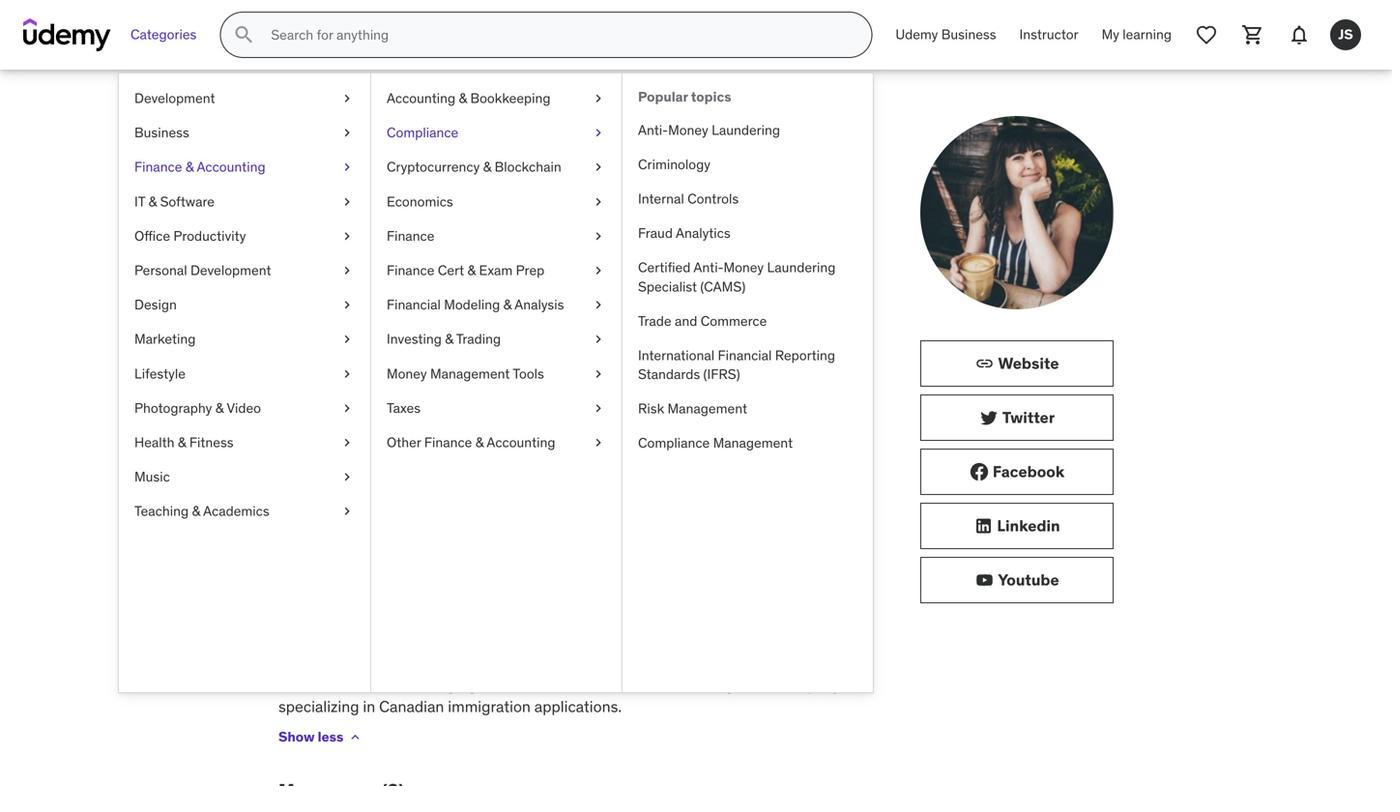 Task type: locate. For each thing, give the bounding box(es) containing it.
experience inside (please note that deanne's experience with the cbsa does not afford her any privileges/priority or influences in her dealings with any government agencies on any applications).
[[656, 508, 737, 528]]

xsmall image inside development link
[[339, 89, 355, 108]]

years up officer, at the left bottom
[[423, 465, 460, 485]]

with
[[342, 392, 372, 412], [741, 508, 773, 528], [798, 530, 831, 550]]

photography
[[134, 399, 212, 417]]

0 vertical spatial experience
[[481, 465, 557, 485]]

0 vertical spatial small image
[[975, 354, 995, 373]]

1 horizontal spatial business
[[942, 26, 997, 43]]

finance & accounting
[[134, 158, 266, 176]]

iccrc
[[519, 414, 565, 433]]

1 vertical spatial accounting
[[197, 158, 266, 176]]

0 vertical spatial south
[[780, 414, 821, 433]]

immigration inside 'deanne has over ten years of experience in the immigration field. she is a former border services officer, having worked for the canada border services agency (cbsa) for over five years'
[[603, 465, 686, 485]]

0 horizontal spatial of
[[464, 465, 477, 485]]

accounting inside accounting & bookkeeping link
[[387, 89, 456, 107]]

finance
[[134, 158, 182, 176], [387, 227, 435, 245], [387, 262, 435, 279], [425, 434, 472, 451]]

money up (cams)
[[724, 259, 764, 276]]

2 horizontal spatial accounting
[[487, 434, 556, 451]]

notifications image
[[1288, 23, 1311, 46]]

1 vertical spatial years
[[416, 508, 453, 528]]

xsmall image inside economics link
[[591, 192, 606, 211]]

1 vertical spatial with
[[741, 508, 773, 528]]

consultant up risk
[[597, 370, 673, 390]]

finance down reviews
[[387, 262, 435, 279]]

xsmall image for business
[[339, 123, 355, 142]]

in inside 'deanne has over ten years of experience in the immigration field. she is a former border services officer, having worked for the canada border services agency (cbsa) for over five years'
[[561, 465, 574, 485]]

to
[[407, 624, 421, 644], [468, 624, 482, 644], [558, 646, 572, 666]]

compliance inside "link"
[[387, 124, 459, 141]]

xsmall image for design
[[339, 296, 355, 314]]

xsmall image inside it & software link
[[339, 192, 355, 211]]

other finance & accounting link
[[371, 425, 622, 460]]

xsmall image inside investing & trading link
[[591, 330, 606, 349]]

criminology
[[638, 156, 711, 173]]

xsmall image inside office productivity link
[[339, 227, 355, 246]]

financial modeling & analysis link
[[371, 288, 622, 322]]

finance up the it & software
[[134, 158, 182, 176]]

although
[[696, 624, 759, 644]]

xsmall image inside finance & accounting link
[[339, 158, 355, 177]]

business link
[[119, 116, 370, 150]]

0 vertical spatial anti-
[[638, 121, 668, 139]]

1 horizontal spatial africa.
[[424, 602, 468, 622]]

immigration inside instructor deanne acres-lans regulated canadian immigration consultant (rcic)
[[431, 184, 521, 203]]

has inside originally born and raised in british columbia canada, deanne is now living in johannesburg south africa. deanne has gone through the immigration process herself and is able to relate to her clients on a personal level. although based in south africa, deanne offers her services to clients around the world. deanne is also the managing director of canada abroad, an immigration company specializing in canadian immigration applications.
[[529, 602, 553, 622]]

anti- up (cams)
[[694, 259, 724, 276]]

of up members
[[576, 392, 589, 412]]

consultants
[[489, 392, 572, 412]]

xsmall image inside accounting & bookkeeping link
[[591, 89, 606, 108]]

0 vertical spatial laundering
[[712, 121, 781, 139]]

0 vertical spatial development
[[134, 89, 215, 107]]

2 vertical spatial south
[[279, 646, 320, 666]]

0 vertical spatial canada
[[593, 392, 645, 412]]

1 vertical spatial small image
[[970, 462, 989, 482]]

xsmall image inside financial modeling & analysis link
[[591, 296, 606, 314]]

fraud analytics
[[638, 224, 731, 242]]

& for blockchain
[[483, 158, 492, 176]]

1 vertical spatial consultant
[[597, 370, 673, 390]]

0 horizontal spatial instructor
[[279, 115, 365, 133]]

is left now at the bottom right of the page
[[710, 581, 722, 601]]

small image left facebook
[[970, 462, 989, 482]]

her down the five
[[394, 530, 418, 550]]

canada up 'deanne's'
[[598, 486, 651, 506]]

design link
[[119, 288, 370, 322]]

youtube
[[998, 570, 1060, 590]]

video
[[227, 399, 261, 417]]

1 vertical spatial laundering
[[767, 259, 836, 276]]

border up (cbsa)
[[279, 486, 326, 506]]

xsmall image for music
[[339, 468, 355, 487]]

a inside 'deanne has over ten years of experience in the immigration field. she is a former border services officer, having worked for the canada border services agency (cbsa) for over five years'
[[773, 465, 781, 485]]

regulatory
[[649, 392, 724, 412]]

experience up worked
[[481, 465, 557, 485]]

0 horizontal spatial border
[[279, 486, 326, 506]]

1 horizontal spatial services
[[706, 486, 765, 506]]

deanne up the economics
[[279, 129, 425, 180]]

instructor left my
[[1020, 26, 1079, 43]]

it
[[134, 193, 145, 210]]

xsmall image for show less
[[348, 730, 363, 745]]

years down officer, at the left bottom
[[416, 508, 453, 528]]

any down privileges/priority
[[493, 551, 519, 571]]

& left bookkeeping
[[459, 89, 467, 107]]

221
[[394, 257, 432, 286]]

about
[[279, 331, 332, 355]]

1 vertical spatial management
[[668, 400, 748, 417]]

has down columbia
[[529, 602, 553, 622]]

0 vertical spatial business
[[942, 26, 997, 43]]

compliance down physically
[[638, 434, 710, 452]]

2 horizontal spatial of
[[576, 392, 589, 412]]

south down herself
[[279, 646, 320, 666]]

small image inside youtube link
[[975, 571, 995, 590]]

to right relate
[[468, 624, 482, 644]]

xsmall image inside "business" link
[[339, 123, 355, 142]]

the inside (please note that deanne's experience with the cbsa does not afford her any privileges/priority or influences in her dealings with any government agencies on any applications).
[[777, 508, 801, 528]]

through
[[595, 602, 650, 622]]

personal
[[134, 262, 187, 279]]

xsmall image inside taxes link
[[591, 399, 606, 418]]

shopping cart with 0 items image
[[1242, 23, 1265, 46]]

a down gone
[[582, 624, 590, 644]]

management up compliance management
[[668, 400, 748, 417]]

africa. down standing
[[279, 435, 323, 455]]

0 horizontal spatial accounting
[[197, 158, 266, 176]]

& for trading
[[445, 330, 453, 348]]

south up the able
[[379, 602, 420, 622]]

1 vertical spatial over
[[354, 508, 384, 528]]

small image inside twitter link
[[980, 408, 999, 427]]

canadian down managing
[[379, 697, 444, 717]]

2 vertical spatial with
[[798, 530, 831, 550]]

services up the afford
[[330, 486, 389, 506]]

and inside compliance element
[[675, 312, 698, 330]]

compliance inside 'link'
[[638, 434, 710, 452]]

1 horizontal spatial financial
[[718, 347, 772, 364]]

2 vertical spatial immigration
[[402, 392, 485, 412]]

canadian inside instructor deanne acres-lans regulated canadian immigration consultant (rcic)
[[358, 184, 427, 203]]

money
[[668, 121, 709, 139], [724, 259, 764, 276], [387, 365, 427, 382]]

office productivity
[[134, 227, 246, 245]]

xsmall image for it & software
[[339, 192, 355, 211]]

& right teaching on the left bottom
[[192, 503, 200, 520]]

border down field.
[[655, 486, 702, 506]]

1 horizontal spatial of
[[540, 675, 554, 695]]

canada up members
[[593, 392, 645, 412]]

& right 'it'
[[149, 193, 157, 210]]

deanne acres-lans image
[[921, 116, 1114, 309]]

modeling
[[444, 296, 500, 313]]

internal controls link
[[623, 182, 873, 216]]

business up finance & accounting
[[134, 124, 189, 141]]

her right offers
[[471, 646, 494, 666]]

laundering up criminology link
[[712, 121, 781, 139]]

of down the services
[[540, 675, 554, 695]]

has left ten
[[336, 465, 360, 485]]

of inside deanne is a regulated canadian immigration consultant and a member in good standing with the immigration consultants of canada regulatory council (iccrc). deanne is currently the only active iccrc members physically located in south africa.
[[576, 392, 589, 412]]

xsmall image inside photography & video link
[[339, 399, 355, 418]]

0 vertical spatial immigration
[[431, 184, 521, 203]]

deanne up (cbsa)
[[279, 465, 332, 485]]

to right the services
[[558, 646, 572, 666]]

afford
[[346, 530, 391, 550]]

field.
[[690, 465, 724, 485]]

is
[[340, 370, 351, 390], [336, 414, 347, 433], [758, 465, 769, 485], [710, 581, 722, 601], [359, 624, 370, 644], [336, 675, 347, 695]]

2 vertical spatial of
[[540, 675, 554, 695]]

xsmall image for other finance & accounting
[[591, 433, 606, 452]]

note
[[514, 508, 548, 528]]

xsmall image inside compliance "link"
[[591, 123, 606, 142]]

2 vertical spatial accounting
[[487, 434, 556, 451]]

africa. inside originally born and raised in british columbia canada, deanne is now living in johannesburg south africa. deanne has gone through the immigration process herself and is able to relate to her clients on a personal level. although based in south africa, deanne offers her services to clients around the world. deanne is also the managing director of canada abroad, an immigration company specializing in canadian immigration applications.
[[424, 602, 468, 622]]

immigration down cryptocurrency & blockchain on the left top of the page
[[431, 184, 521, 203]]

trade and commerce
[[638, 312, 767, 330]]

1 vertical spatial instructor
[[279, 115, 365, 133]]

on down gone
[[561, 624, 578, 644]]

teaching & academics
[[134, 503, 270, 520]]

1 horizontal spatial money
[[668, 121, 709, 139]]

1 horizontal spatial border
[[655, 486, 702, 506]]

clients up the services
[[512, 624, 557, 644]]

0 horizontal spatial financial
[[387, 296, 441, 313]]

a down me
[[355, 370, 363, 390]]

small image
[[980, 408, 999, 427], [970, 462, 989, 482]]

regulated up "total students"
[[279, 184, 355, 203]]

1 vertical spatial anti-
[[694, 259, 724, 276]]

with down cbsa
[[798, 530, 831, 550]]

twitter
[[1003, 408, 1055, 427]]

instructor
[[1020, 26, 1079, 43], [279, 115, 365, 133]]

xsmall image for investing & trading
[[591, 330, 606, 349]]

& inside 'link'
[[192, 503, 200, 520]]

columbia
[[524, 581, 589, 601]]

xsmall image inside design link
[[339, 296, 355, 314]]

reporting
[[775, 347, 836, 364]]

0 horizontal spatial money
[[387, 365, 427, 382]]

0 vertical spatial compliance
[[387, 124, 459, 141]]

does
[[279, 530, 315, 550]]

xsmall image inside "health & fitness" link
[[339, 433, 355, 452]]

1 horizontal spatial experience
[[656, 508, 737, 528]]

management inside money management tools link
[[430, 365, 510, 382]]

instructor deanne acres-lans regulated canadian immigration consultant (rcic)
[[279, 115, 657, 203]]

topics
[[691, 88, 732, 105]]

0 vertical spatial accounting
[[387, 89, 456, 107]]

2 vertical spatial canada
[[557, 675, 610, 695]]

small image for linkedin
[[974, 516, 994, 536]]

a up regulatory
[[706, 370, 714, 390]]

regulated up taxes
[[366, 370, 437, 390]]

and up regulatory
[[676, 370, 702, 390]]

living
[[758, 581, 794, 601]]

1 horizontal spatial compliance
[[638, 434, 710, 452]]

immigration down the world.
[[692, 675, 774, 695]]

js
[[1339, 26, 1354, 43]]

business inside udemy business link
[[942, 26, 997, 43]]

0 vertical spatial instructor
[[1020, 26, 1079, 43]]

2 horizontal spatial south
[[780, 414, 821, 433]]

international financial reporting standards (ifrs) link
[[623, 338, 873, 392]]

xsmall image inside marketing link
[[339, 330, 355, 349]]

(cbsa)
[[279, 508, 328, 528]]

internal
[[638, 190, 684, 207]]

canada
[[593, 392, 645, 412], [598, 486, 651, 506], [557, 675, 610, 695]]

0 vertical spatial canadian
[[358, 184, 427, 203]]

she
[[727, 465, 754, 485]]

& left video
[[215, 399, 224, 417]]

acres-
[[433, 129, 555, 180]]

immigration up 'deanne's'
[[603, 465, 686, 485]]

management inside compliance management 'link'
[[713, 434, 793, 452]]

xsmall image inside personal development link
[[339, 261, 355, 280]]

of up having
[[464, 465, 477, 485]]

management for management
[[713, 434, 793, 452]]

her
[[394, 530, 418, 550], [705, 530, 728, 550], [486, 624, 508, 644], [471, 646, 494, 666]]

finance link
[[371, 219, 622, 253]]

1 vertical spatial clients
[[576, 646, 621, 666]]

1 vertical spatial on
[[561, 624, 578, 644]]

management for &
[[430, 365, 510, 382]]

1 horizontal spatial for
[[549, 486, 568, 506]]

compliance for compliance management
[[638, 434, 710, 452]]

submit search image
[[232, 23, 256, 46]]

1 vertical spatial small image
[[974, 516, 994, 536]]

canada inside 'deanne has over ten years of experience in the immigration field. she is a former border services officer, having worked for the canada border services agency (cbsa) for over five years'
[[598, 486, 651, 506]]

small image for twitter
[[980, 408, 999, 427]]

of inside originally born and raised in british columbia canada, deanne is now living in johannesburg south africa. deanne has gone through the immigration process herself and is able to relate to her clients on a personal level. although based in south africa, deanne offers her services to clients around the world. deanne is also the managing director of canada abroad, an immigration company specializing in canadian immigration applications.
[[540, 675, 554, 695]]

services
[[330, 486, 389, 506], [706, 486, 765, 506]]

0 horizontal spatial services
[[330, 486, 389, 506]]

africa.
[[279, 435, 323, 455], [424, 602, 468, 622]]

analytics
[[676, 224, 731, 242]]

xsmall image
[[339, 123, 355, 142], [591, 123, 606, 142], [591, 192, 606, 211], [591, 227, 606, 246], [339, 261, 355, 280], [339, 296, 355, 314], [339, 330, 355, 349], [591, 399, 606, 418], [339, 433, 355, 452], [339, 502, 355, 521], [348, 730, 363, 745]]

udemy image
[[23, 18, 111, 51]]

the only
[[415, 414, 470, 433]]

south down "(iccrc)."
[[780, 414, 821, 433]]

1 vertical spatial africa.
[[424, 602, 468, 622]]

and right trade
[[675, 312, 698, 330]]

0 vertical spatial on
[[471, 551, 489, 571]]

0 horizontal spatial experience
[[481, 465, 557, 485]]

2 border from the left
[[655, 486, 702, 506]]

based
[[763, 624, 805, 644]]

experience down field.
[[656, 508, 737, 528]]

africa. up relate
[[424, 602, 468, 622]]

compliance for compliance
[[387, 124, 459, 141]]

for up that on the bottom left
[[549, 486, 568, 506]]

xsmall image for marketing
[[339, 330, 355, 349]]

small image left youtube
[[975, 571, 995, 590]]

finance down the economics
[[387, 227, 435, 245]]

0 vertical spatial for
[[549, 486, 568, 506]]

xsmall image inside finance link
[[591, 227, 606, 246]]

1 border from the left
[[279, 486, 326, 506]]

teaching & academics link
[[119, 494, 370, 529]]

1 vertical spatial compliance
[[638, 434, 710, 452]]

business inside "business" link
[[134, 124, 189, 141]]

in up "process"
[[798, 581, 810, 601]]

an
[[671, 675, 688, 695]]

xsmall image for economics
[[591, 192, 606, 211]]

to right the able
[[407, 624, 421, 644]]

0 horizontal spatial has
[[336, 465, 360, 485]]

deanne down the able
[[371, 646, 424, 666]]

1 horizontal spatial has
[[529, 602, 553, 622]]

0 horizontal spatial business
[[134, 124, 189, 141]]

xsmall image for development
[[339, 89, 355, 108]]

udemy
[[896, 26, 939, 43]]

deanne inside instructor deanne acres-lans regulated canadian immigration consultant (rcic)
[[279, 129, 425, 180]]

management inside risk management link
[[668, 400, 748, 417]]

xsmall image inside other finance & accounting link
[[591, 433, 606, 452]]

health
[[134, 434, 175, 451]]

born
[[347, 581, 379, 601]]

xsmall image for finance cert & exam prep
[[591, 261, 606, 280]]

laundering inside anti-money laundering link
[[712, 121, 781, 139]]

deanne down british
[[471, 602, 525, 622]]

instructor up finance & accounting link
[[279, 115, 365, 133]]

0 horizontal spatial with
[[342, 392, 372, 412]]

deanne up standing
[[282, 370, 336, 390]]

in
[[779, 370, 791, 390], [764, 414, 776, 433], [561, 465, 574, 485], [687, 530, 701, 550], [458, 581, 471, 601], [798, 581, 810, 601], [809, 624, 821, 644], [363, 697, 375, 717]]

with up currently
[[342, 392, 372, 412]]

& left the analysis
[[503, 296, 512, 313]]

development link
[[119, 81, 370, 116]]

deanne up specializing
[[279, 675, 332, 695]]

consultant down blockchain
[[525, 184, 606, 203]]

regulated inside instructor deanne acres-lans regulated canadian immigration consultant (rcic)
[[279, 184, 355, 203]]

2 horizontal spatial money
[[724, 259, 764, 276]]

0 horizontal spatial on
[[471, 551, 489, 571]]

0 vertical spatial africa.
[[279, 435, 323, 455]]

small image left twitter
[[980, 408, 999, 427]]

canadian up taxes link at the left of the page
[[441, 370, 506, 390]]

1 vertical spatial has
[[529, 602, 553, 622]]

1 vertical spatial experience
[[656, 508, 737, 528]]

economics
[[387, 193, 453, 210]]

xsmall image inside cryptocurrency & blockchain link
[[591, 158, 606, 177]]

xsmall image inside finance cert & exam prep link
[[591, 261, 606, 280]]

& down active
[[476, 434, 484, 451]]

0 horizontal spatial compliance
[[387, 124, 459, 141]]

0 vertical spatial money
[[668, 121, 709, 139]]

my learning link
[[1091, 12, 1184, 58]]

finance for finance
[[387, 227, 435, 245]]

is right "she"
[[758, 465, 769, 485]]

money management tools link
[[371, 357, 622, 391]]

0 vertical spatial regulated
[[279, 184, 355, 203]]

1 vertical spatial regulated
[[366, 370, 437, 390]]

0 vertical spatial over
[[364, 465, 394, 485]]

& for accounting
[[186, 158, 194, 176]]

xsmall image
[[339, 89, 355, 108], [591, 89, 606, 108], [339, 158, 355, 177], [591, 158, 606, 177], [339, 192, 355, 211], [339, 227, 355, 246], [591, 261, 606, 280], [591, 296, 606, 314], [591, 330, 606, 349], [339, 364, 355, 383], [591, 364, 606, 383], [339, 399, 355, 418], [591, 433, 606, 452], [339, 468, 355, 487]]

0 vertical spatial has
[[336, 465, 360, 485]]

xsmall image inside lifestyle link
[[339, 364, 355, 383]]

economics link
[[371, 185, 622, 219]]

xsmall image for health & fitness
[[339, 433, 355, 452]]

active
[[474, 414, 516, 433]]

instructor inside instructor deanne acres-lans regulated canadian immigration consultant (rcic)
[[279, 115, 365, 133]]

(please note that deanne's experience with the cbsa does not afford her any privileges/priority or influences in her dealings with any government agencies on any applications).
[[279, 508, 846, 571]]

money down popular topics
[[668, 121, 709, 139]]

1 vertical spatial financial
[[718, 347, 772, 364]]

2 vertical spatial canadian
[[379, 697, 444, 717]]

immigration up the only
[[402, 392, 485, 412]]

over up the afford
[[354, 508, 384, 528]]

0 vertical spatial of
[[576, 392, 589, 412]]

consultant inside instructor deanne acres-lans regulated canadian immigration consultant (rcic)
[[525, 184, 606, 203]]

certified
[[638, 259, 691, 276]]

over left ten
[[364, 465, 394, 485]]

small image for website
[[975, 354, 995, 373]]

financial
[[387, 296, 441, 313], [718, 347, 772, 364]]

standards
[[638, 366, 700, 383]]

xsmall image for money management tools
[[591, 364, 606, 383]]

canadian inside originally born and raised in british columbia canada, deanne is now living in johannesburg south africa. deanne has gone through the immigration process herself and is able to relate to her clients on a personal level. although based in south africa, deanne offers her services to clients around the world. deanne is also the managing director of canada abroad, an immigration company specializing in canadian immigration applications.
[[379, 697, 444, 717]]

linkedin link
[[921, 503, 1114, 549]]

small image
[[975, 354, 995, 373], [974, 516, 994, 536], [975, 571, 995, 590]]

1 horizontal spatial instructor
[[1020, 26, 1079, 43]]

small image inside facebook link
[[970, 462, 989, 482]]

0 vertical spatial clients
[[512, 624, 557, 644]]

is down me
[[340, 370, 351, 390]]

a
[[355, 370, 363, 390], [706, 370, 714, 390], [773, 465, 781, 485], [582, 624, 590, 644]]

xsmall image inside teaching & academics 'link'
[[339, 502, 355, 521]]

development down categories dropdown button
[[134, 89, 215, 107]]

small image left the 'linkedin'
[[974, 516, 994, 536]]

xsmall image inside the "music" link
[[339, 468, 355, 487]]

xsmall image inside show less button
[[348, 730, 363, 745]]

0 vertical spatial consultant
[[525, 184, 606, 203]]

xsmall image for personal development
[[339, 261, 355, 280]]

small image inside website link
[[975, 354, 995, 373]]

accounting up cryptocurrency
[[387, 89, 456, 107]]

abroad,
[[614, 675, 667, 695]]

development down office productivity link
[[190, 262, 271, 279]]

deanne down standing
[[279, 414, 332, 433]]

0 horizontal spatial regulated
[[279, 184, 355, 203]]

africa. inside deanne is a regulated canadian immigration consultant and a member in good standing with the immigration consultants of canada regulatory council (iccrc). deanne is currently the only active iccrc members physically located in south africa.
[[279, 435, 323, 455]]

on inside (please note that deanne's experience with the cbsa does not afford her any privileges/priority or influences in her dealings with any government agencies on any applications).
[[471, 551, 489, 571]]

services down "she"
[[706, 486, 765, 506]]

2 vertical spatial money
[[387, 365, 427, 382]]

0 vertical spatial financial
[[387, 296, 441, 313]]

1 horizontal spatial accounting
[[387, 89, 456, 107]]

my learning
[[1102, 26, 1172, 43]]

management down trading
[[430, 365, 510, 382]]

money inside certified anti-money laundering specialist (cams)
[[724, 259, 764, 276]]

1 horizontal spatial any
[[421, 530, 447, 550]]

members
[[569, 414, 634, 433]]

personal development
[[134, 262, 271, 279]]

1 vertical spatial for
[[331, 508, 350, 528]]

1 vertical spatial canada
[[598, 486, 651, 506]]

& for video
[[215, 399, 224, 417]]

2 horizontal spatial with
[[798, 530, 831, 550]]

canada inside deanne is a regulated canadian immigration consultant and a member in good standing with the immigration consultants of canada regulatory council (iccrc). deanne is currently the only active iccrc members physically located in south africa.
[[593, 392, 645, 412]]

2 vertical spatial management
[[713, 434, 793, 452]]

xsmall image inside money management tools link
[[591, 364, 606, 383]]

a up agency
[[773, 465, 781, 485]]

canada up applications.
[[557, 675, 610, 695]]

small image inside linkedin link
[[974, 516, 994, 536]]

my
[[1102, 26, 1120, 43]]

students
[[313, 233, 370, 250]]

offers
[[428, 646, 468, 666]]

immigration up although
[[679, 602, 762, 622]]

relate
[[425, 624, 464, 644]]

& up software at the top
[[186, 158, 194, 176]]



Task type: describe. For each thing, give the bounding box(es) containing it.
in down council
[[764, 414, 776, 433]]

xsmall image for teaching & academics
[[339, 502, 355, 521]]

able
[[374, 624, 404, 644]]

compliance management link
[[623, 426, 873, 461]]

investing & trading
[[387, 330, 501, 348]]

standing
[[279, 392, 339, 412]]

wishlist image
[[1195, 23, 1219, 46]]

anti- inside certified anti-money laundering specialist (cams)
[[694, 259, 724, 276]]

(cams)
[[701, 278, 746, 295]]

instructor for instructor deanne acres-lans regulated canadian immigration consultant (rcic)
[[279, 115, 365, 133]]

specialist
[[638, 278, 697, 295]]

& for software
[[149, 193, 157, 210]]

2 services from the left
[[706, 486, 765, 506]]

her left dealings
[[705, 530, 728, 550]]

0 horizontal spatial for
[[331, 508, 350, 528]]

xsmall image for photography & video
[[339, 399, 355, 418]]

& for fitness
[[178, 434, 186, 451]]

compliance management
[[638, 434, 793, 452]]

1 vertical spatial development
[[190, 262, 271, 279]]

1 horizontal spatial clients
[[576, 646, 621, 666]]

and up africa,
[[330, 624, 355, 644]]

instructor for instructor
[[1020, 26, 1079, 43]]

canadian inside deanne is a regulated canadian immigration consultant and a member in good standing with the immigration consultants of canada regulatory council (iccrc). deanne is currently the only active iccrc members physically located in south africa.
[[441, 370, 506, 390]]

fraud
[[638, 224, 673, 242]]

& for bookkeeping
[[459, 89, 467, 107]]

finance cert & exam prep link
[[371, 253, 622, 288]]

not
[[318, 530, 343, 550]]

trade and commerce link
[[623, 304, 873, 338]]

software
[[160, 193, 215, 210]]

deanne inside 'deanne has over ten years of experience in the immigration field. she is a former border services officer, having worked for the canada border services agency (cbsa) for over five years'
[[279, 465, 332, 485]]

in down "process"
[[809, 624, 821, 644]]

1 horizontal spatial south
[[379, 602, 420, 622]]

or
[[589, 530, 604, 550]]

in left good at the right top of the page
[[779, 370, 791, 390]]

certified anti-money laundering specialist (cams)
[[638, 259, 836, 295]]

canada inside originally born and raised in british columbia canada, deanne is now living in johannesburg south africa. deanne has gone through the immigration process herself and is able to relate to her clients on a personal level. although based in south africa, deanne offers her services to clients around the world. deanne is also the managing director of canada abroad, an immigration company specializing in canadian immigration applications.
[[557, 675, 610, 695]]

that
[[551, 508, 581, 528]]

xsmall image for accounting & bookkeeping
[[591, 89, 606, 108]]

is down standing
[[336, 414, 347, 433]]

cryptocurrency & blockchain
[[387, 158, 562, 176]]

(ifrs)
[[704, 366, 740, 383]]

xsmall image for lifestyle
[[339, 364, 355, 383]]

fitness
[[189, 434, 234, 451]]

& right cert
[[468, 262, 476, 279]]

deanne up level.
[[653, 581, 707, 601]]

0 horizontal spatial any
[[279, 551, 305, 571]]

is left also
[[336, 675, 347, 695]]

reviews
[[394, 233, 447, 250]]

productivity
[[173, 227, 246, 245]]

teaching
[[134, 503, 189, 520]]

finance down the only
[[425, 434, 472, 451]]

small image for facebook
[[970, 462, 989, 482]]

her up the services
[[486, 624, 508, 644]]

0 horizontal spatial south
[[279, 646, 320, 666]]

1 vertical spatial immigration
[[510, 370, 593, 390]]

laundering inside certified anti-money laundering specialist (cams)
[[767, 259, 836, 276]]

popular topics
[[638, 88, 732, 105]]

a inside originally born and raised in british columbia canada, deanne is now living in johannesburg south africa. deanne has gone through the immigration process herself and is able to relate to her clients on a personal level. although based in south africa, deanne offers her services to clients around the world. deanne is also the managing director of canada abroad, an immigration company specializing in canadian immigration applications.
[[582, 624, 590, 644]]

deanne has over ten years of experience in the immigration field. she is a former border services officer, having worked for the canada border services agency (cbsa) for over five years
[[279, 465, 831, 528]]

physically
[[638, 414, 705, 433]]

categories button
[[119, 12, 208, 58]]

located
[[709, 414, 760, 433]]

finance for finance cert & exam prep
[[387, 262, 435, 279]]

academics
[[203, 503, 270, 520]]

company
[[778, 675, 841, 695]]

deanne is a regulated canadian immigration consultant and a member in good standing with the immigration consultants of canada regulatory council (iccrc). deanne is currently the only active iccrc members physically located in south africa.
[[279, 370, 842, 455]]

show less
[[279, 728, 344, 746]]

accounting inside other finance & accounting link
[[487, 434, 556, 451]]

accounting inside finance & accounting link
[[197, 158, 266, 176]]

xsmall image for cryptocurrency & blockchain
[[591, 158, 606, 177]]

it & software
[[134, 193, 215, 210]]

immigration down director
[[448, 697, 531, 717]]

south inside deanne is a regulated canadian immigration consultant and a member in good standing with the immigration consultants of canada regulatory council (iccrc). deanne is currently the only active iccrc members physically located in south africa.
[[780, 414, 821, 433]]

and inside deanne is a regulated canadian immigration consultant and a member in good standing with the immigration consultants of canada regulatory council (iccrc). deanne is currently the only active iccrc members physically located in south africa.
[[676, 370, 702, 390]]

compliance element
[[622, 74, 873, 692]]

risk management
[[638, 400, 748, 417]]

the inside deanne is a regulated canadian immigration consultant and a member in good standing with the immigration consultants of canada regulatory council (iccrc). deanne is currently the only active iccrc members physically located in south africa.
[[375, 392, 398, 412]]

personal
[[594, 624, 654, 644]]

marketing link
[[119, 322, 370, 357]]

is left the able
[[359, 624, 370, 644]]

process
[[766, 602, 821, 622]]

specializing
[[279, 697, 359, 717]]

small image for youtube
[[975, 571, 995, 590]]

show
[[279, 728, 315, 746]]

director
[[481, 675, 537, 695]]

0 horizontal spatial to
[[407, 624, 421, 644]]

music link
[[119, 460, 370, 494]]

1 horizontal spatial with
[[741, 508, 773, 528]]

good
[[795, 370, 830, 390]]

1 horizontal spatial to
[[468, 624, 482, 644]]

2 horizontal spatial any
[[493, 551, 519, 571]]

& for academics
[[192, 503, 200, 520]]

deanne's
[[585, 508, 653, 528]]

(iccrc).
[[784, 392, 842, 412]]

cryptocurrency
[[387, 158, 480, 176]]

Search for anything text field
[[267, 18, 848, 51]]

accounting & bookkeeping link
[[371, 81, 622, 116]]

about me
[[279, 331, 363, 355]]

categories
[[131, 26, 197, 43]]

0 horizontal spatial anti-
[[638, 121, 668, 139]]

risk management link
[[623, 392, 873, 426]]

finance cert & exam prep
[[387, 262, 545, 279]]

with inside deanne is a regulated canadian immigration consultant and a member in good standing with the immigration consultants of canada regulatory council (iccrc). deanne is currently the only active iccrc members physically located in south africa.
[[342, 392, 372, 412]]

photography & video link
[[119, 391, 370, 425]]

on inside originally born and raised in british columbia canada, deanne is now living in johannesburg south africa. deanne has gone through the immigration process herself and is able to relate to her clients on a personal level. although based in south africa, deanne offers her services to clients around the world. deanne is also the managing director of canada abroad, an immigration company specializing in canadian immigration applications.
[[561, 624, 578, 644]]

cert
[[438, 262, 464, 279]]

money inside money management tools link
[[387, 365, 427, 382]]

has inside 'deanne has over ten years of experience in the immigration field. she is a former border services officer, having worked for the canada border services agency (cbsa) for over five years'
[[336, 465, 360, 485]]

blockchain
[[495, 158, 562, 176]]

popular
[[638, 88, 688, 105]]

personal development link
[[119, 253, 370, 288]]

around
[[625, 646, 673, 666]]

0 horizontal spatial clients
[[512, 624, 557, 644]]

bookkeeping
[[470, 89, 551, 107]]

xsmall image for compliance
[[591, 123, 606, 142]]

linkedin
[[997, 516, 1061, 536]]

xsmall image for financial modeling & analysis
[[591, 296, 606, 314]]

originally
[[279, 581, 344, 601]]

agency
[[768, 486, 820, 506]]

of inside 'deanne has over ten years of experience in the immigration field. she is a former border services officer, having worked for the canada border services agency (cbsa) for over five years'
[[464, 465, 477, 485]]

controls
[[688, 190, 739, 207]]

experience inside 'deanne has over ten years of experience in the immigration field. she is a former border services officer, having worked for the canada border services agency (cbsa) for over five years'
[[481, 465, 557, 485]]

show less button
[[279, 718, 363, 757]]

in down also
[[363, 697, 375, 717]]

privileges/priority
[[451, 530, 585, 550]]

and right born
[[383, 581, 409, 601]]

finance for finance & accounting
[[134, 158, 182, 176]]

marketing
[[134, 330, 196, 348]]

financial inside international financial reporting standards (ifrs)
[[718, 347, 772, 364]]

anti-money laundering link
[[623, 113, 873, 147]]

ten
[[397, 465, 420, 485]]

now
[[725, 581, 754, 601]]

exam
[[479, 262, 513, 279]]

other finance & accounting
[[387, 434, 556, 451]]

in right raised at the bottom of the page
[[458, 581, 471, 601]]

cbsa
[[805, 508, 846, 528]]

is inside 'deanne has over ten years of experience in the immigration field. she is a former border services officer, having worked for the canada border services agency (cbsa) for over five years'
[[758, 465, 769, 485]]

risk
[[638, 400, 665, 417]]

prep
[[516, 262, 545, 279]]

(rcic)
[[610, 184, 657, 203]]

xsmall image for finance & accounting
[[339, 158, 355, 177]]

consultant inside deanne is a regulated canadian immigration consultant and a member in good standing with the immigration consultants of canada regulatory council (iccrc). deanne is currently the only active iccrc members physically located in south africa.
[[597, 370, 673, 390]]

other
[[387, 434, 421, 451]]

in inside (please note that deanne's experience with the cbsa does not afford her any privileges/priority or influences in her dealings with any government agencies on any applications).
[[687, 530, 701, 550]]

originally born and raised in british columbia canada, deanne is now living in johannesburg south africa. deanne has gone through the immigration process herself and is able to relate to her clients on a personal level. although based in south africa, deanne offers her services to clients around the world. deanne is also the managing director of canada abroad, an immigration company specializing in canadian immigration applications.
[[279, 581, 841, 717]]

cryptocurrency & blockchain link
[[371, 150, 622, 185]]

1 services from the left
[[330, 486, 389, 506]]

money inside anti-money laundering link
[[668, 121, 709, 139]]

xsmall image for finance
[[591, 227, 606, 246]]

tools
[[513, 365, 544, 382]]

regulated inside deanne is a regulated canadian immigration consultant and a member in good standing with the immigration consultants of canada regulatory council (iccrc). deanne is currently the only active iccrc members physically located in south africa.
[[366, 370, 437, 390]]

africa,
[[323, 646, 367, 666]]

managing
[[409, 675, 477, 695]]

currently
[[351, 414, 412, 433]]

xsmall image for office productivity
[[339, 227, 355, 246]]

design
[[134, 296, 177, 313]]

me
[[336, 331, 363, 355]]

xsmall image for taxes
[[591, 399, 606, 418]]

0 vertical spatial years
[[423, 465, 460, 485]]

2 horizontal spatial to
[[558, 646, 572, 666]]



Task type: vqa. For each thing, say whether or not it's contained in the screenshot.
the rightmost 5 months ago
no



